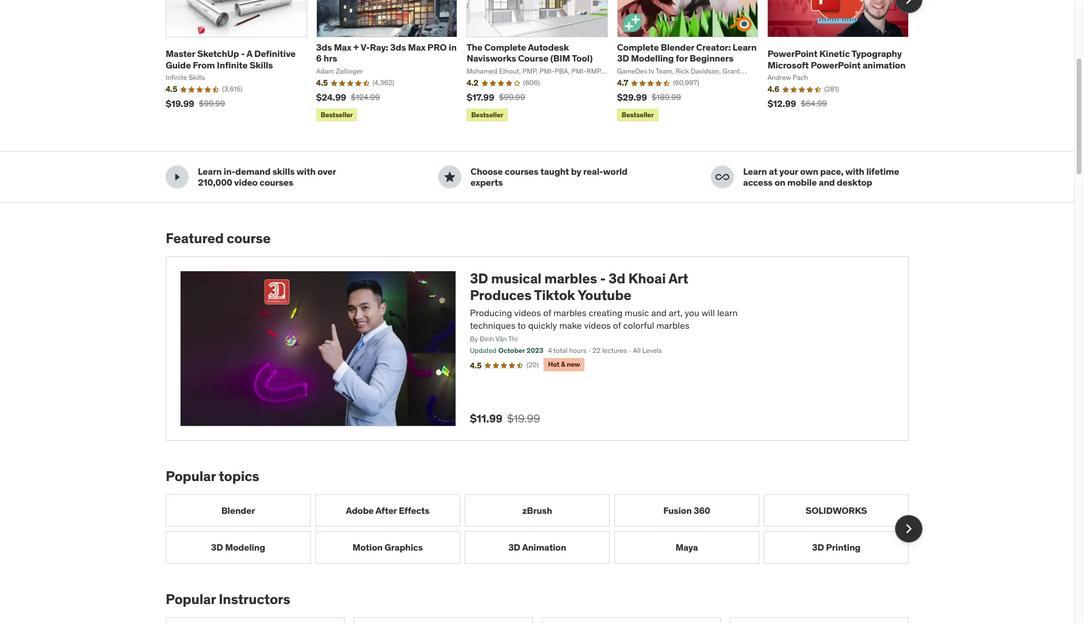 Task type: vqa. For each thing, say whether or not it's contained in the screenshot.
leftmost courses
yes



Task type: locate. For each thing, give the bounding box(es) containing it.
3d musical marbles - 3d khoai art produces tiktok youtube producing videos of marbles creating music and art, you will learn techniques to quickly make videos of colorful marbles by đinh văn thi
[[470, 270, 738, 343]]

1 with from the left
[[297, 166, 316, 177]]

next image
[[900, 0, 918, 9], [900, 520, 918, 539]]

with inside learn in-demand skills with over 210,000 video courses
[[297, 166, 316, 177]]

max left +
[[334, 41, 351, 53]]

4 total hours
[[548, 347, 587, 355]]

2 complete from the left
[[617, 41, 659, 53]]

popular for popular topics
[[166, 468, 216, 486]]

master sketchup  - a definitive guide from infinite skills
[[166, 48, 296, 70]]

3d up producing
[[470, 270, 488, 288]]

0 vertical spatial marbles
[[545, 270, 597, 288]]

of
[[543, 307, 551, 319], [613, 320, 621, 332]]

of down the creating
[[613, 320, 621, 332]]

1 horizontal spatial -
[[600, 270, 606, 288]]

skills
[[272, 166, 295, 177]]

1 carousel element from the top
[[166, 0, 923, 124]]

by
[[470, 335, 478, 343]]

marbles left 3d
[[545, 270, 597, 288]]

1 horizontal spatial medium image
[[716, 171, 729, 184]]

tool)
[[572, 53, 593, 64]]

3d printing link
[[764, 532, 909, 564]]

2 with from the left
[[846, 166, 865, 177]]

typography
[[852, 48, 902, 59]]

infinite
[[217, 59, 248, 70]]

animation
[[522, 542, 566, 553]]

make
[[559, 320, 582, 332]]

0 horizontal spatial max
[[334, 41, 351, 53]]

pro
[[427, 41, 447, 53]]

powerpoint kinetic typography microsoft powerpoint animation link
[[768, 48, 906, 70]]

youtube
[[578, 287, 631, 304]]

world
[[603, 166, 628, 177]]

1 vertical spatial blender
[[221, 505, 255, 516]]

4.5
[[470, 361, 482, 371]]

1 complete from the left
[[484, 41, 526, 53]]

0 vertical spatial and
[[819, 177, 835, 188]]

1 horizontal spatial courses
[[505, 166, 539, 177]]

course
[[227, 230, 271, 248]]

$19.99
[[507, 412, 540, 426]]

360
[[694, 505, 710, 516]]

210,000
[[198, 177, 232, 188]]

1 vertical spatial carousel element
[[166, 495, 923, 564]]

marbles up make at bottom right
[[553, 307, 587, 319]]

0 vertical spatial popular
[[166, 468, 216, 486]]

0 vertical spatial -
[[241, 48, 245, 59]]

2 next image from the top
[[900, 520, 918, 539]]

marbles down art,
[[657, 320, 690, 332]]

with right pace,
[[846, 166, 865, 177]]

updated
[[470, 347, 497, 355]]

1 vertical spatial -
[[600, 270, 606, 288]]

fusion 360 link
[[614, 495, 759, 527]]

and inside learn at your own pace, with lifetime access on mobile and desktop
[[819, 177, 835, 188]]

3d inside 3d musical marbles - 3d khoai art produces tiktok youtube producing videos of marbles creating music and art, you will learn techniques to quickly make videos of colorful marbles by đinh văn thi
[[470, 270, 488, 288]]

techniques
[[470, 320, 516, 332]]

1 vertical spatial videos
[[584, 320, 611, 332]]

0 horizontal spatial and
[[651, 307, 667, 319]]

courses inside choose courses taught by real-world experts
[[505, 166, 539, 177]]

art,
[[669, 307, 683, 319]]

videos up to
[[514, 307, 541, 319]]

sketchup
[[197, 48, 239, 59]]

real-
[[583, 166, 603, 177]]

khoai
[[628, 270, 666, 288]]

complete
[[484, 41, 526, 53], [617, 41, 659, 53]]

popular instructors
[[166, 591, 290, 608]]

0 horizontal spatial 3ds
[[316, 41, 332, 53]]

1 horizontal spatial videos
[[584, 320, 611, 332]]

learn inside learn at your own pace, with lifetime access on mobile and desktop
[[743, 166, 767, 177]]

produces
[[470, 287, 532, 304]]

learn right creator:
[[733, 41, 757, 53]]

1 next image from the top
[[900, 0, 918, 9]]

-
[[241, 48, 245, 59], [600, 270, 606, 288]]

of up quickly
[[543, 307, 551, 319]]

2 medium image from the left
[[716, 171, 729, 184]]

videos
[[514, 307, 541, 319], [584, 320, 611, 332]]

and right own
[[819, 177, 835, 188]]

popular
[[166, 468, 216, 486], [166, 591, 216, 608]]

1 horizontal spatial max
[[408, 41, 426, 53]]

1 vertical spatial marbles
[[553, 307, 587, 319]]

powerpoint kinetic typography microsoft powerpoint animation
[[768, 48, 906, 70]]

1 vertical spatial next image
[[900, 520, 918, 539]]

- inside 3d musical marbles - 3d khoai art produces tiktok youtube producing videos of marbles creating music and art, you will learn techniques to quickly make videos of colorful marbles by đinh văn thi
[[600, 270, 606, 288]]

3d left printing
[[812, 542, 824, 553]]

3ds right ray:
[[390, 41, 406, 53]]

motion graphics
[[353, 542, 423, 553]]

and
[[819, 177, 835, 188], [651, 307, 667, 319]]

2 popular from the top
[[166, 591, 216, 608]]

1 horizontal spatial blender
[[661, 41, 694, 53]]

hrs
[[324, 53, 337, 64]]

videos down the creating
[[584, 320, 611, 332]]

3ds left +
[[316, 41, 332, 53]]

0 horizontal spatial videos
[[514, 307, 541, 319]]

1 horizontal spatial with
[[846, 166, 865, 177]]

popular for popular instructors
[[166, 591, 216, 608]]

art
[[669, 270, 688, 288]]

will
[[702, 307, 715, 319]]

popular instructors element
[[166, 591, 909, 624]]

3d for printing
[[812, 542, 824, 553]]

medium image left 210,000
[[170, 171, 184, 184]]

3d
[[617, 53, 629, 64], [470, 270, 488, 288], [211, 542, 223, 553], [508, 542, 520, 553], [812, 542, 824, 553]]

0 horizontal spatial blender
[[221, 505, 255, 516]]

new
[[567, 360, 580, 369]]

courses right video
[[260, 177, 293, 188]]

2 vertical spatial marbles
[[657, 320, 690, 332]]

complete inside the complete autodesk navisworks course (bim tool)
[[484, 41, 526, 53]]

carousel element
[[166, 0, 923, 124], [166, 495, 923, 564]]

next image for powerpoint kinetic typography microsoft powerpoint animation
[[900, 0, 918, 9]]

at
[[769, 166, 778, 177]]

1 horizontal spatial 3ds
[[390, 41, 406, 53]]

0 horizontal spatial -
[[241, 48, 245, 59]]

1 vertical spatial and
[[651, 307, 667, 319]]

hot & new
[[548, 360, 580, 369]]

guide
[[166, 59, 191, 70]]

max left pro
[[408, 41, 426, 53]]

learn
[[733, 41, 757, 53], [198, 166, 222, 177], [743, 166, 767, 177]]

complete left 'for'
[[617, 41, 659, 53]]

0 horizontal spatial medium image
[[170, 171, 184, 184]]

creating
[[589, 307, 623, 319]]

1 vertical spatial of
[[613, 320, 621, 332]]

october
[[498, 347, 525, 355]]

1 medium image from the left
[[170, 171, 184, 184]]

and left art,
[[651, 307, 667, 319]]

0 vertical spatial carousel element
[[166, 0, 923, 124]]

1 vertical spatial popular
[[166, 591, 216, 608]]

with left over
[[297, 166, 316, 177]]

0 horizontal spatial complete
[[484, 41, 526, 53]]

3d left animation
[[508, 542, 520, 553]]

modelling
[[631, 53, 674, 64]]

0 horizontal spatial with
[[297, 166, 316, 177]]

complete blender creator: learn 3d modelling for beginners
[[617, 41, 757, 64]]

3d left modelling
[[617, 53, 629, 64]]

- left 3d
[[600, 270, 606, 288]]

medium image
[[170, 171, 184, 184], [716, 171, 729, 184]]

zbrush
[[522, 505, 552, 516]]

courses
[[505, 166, 539, 177], [260, 177, 293, 188]]

musical
[[491, 270, 542, 288]]

definitive
[[254, 48, 296, 59]]

1 horizontal spatial and
[[819, 177, 835, 188]]

pace,
[[820, 166, 844, 177]]

complete right the
[[484, 41, 526, 53]]

1 horizontal spatial of
[[613, 320, 621, 332]]

3ds
[[316, 41, 332, 53], [390, 41, 406, 53]]

0 vertical spatial blender
[[661, 41, 694, 53]]

3d animation link
[[465, 532, 610, 564]]

learn inside learn in-demand skills with over 210,000 video courses
[[198, 166, 222, 177]]

learn at your own pace, with lifetime access on mobile and desktop
[[743, 166, 899, 188]]

- left the a
[[241, 48, 245, 59]]

all levels
[[633, 347, 662, 355]]

2 max from the left
[[408, 41, 426, 53]]

from
[[193, 59, 215, 70]]

medium image left access
[[716, 171, 729, 184]]

0 vertical spatial next image
[[900, 0, 918, 9]]

3d left modeling
[[211, 542, 223, 553]]

0 vertical spatial videos
[[514, 307, 541, 319]]

1 horizontal spatial complete
[[617, 41, 659, 53]]

on
[[775, 177, 785, 188]]

learn left at
[[743, 166, 767, 177]]

levels
[[642, 347, 662, 355]]

courses left taught
[[505, 166, 539, 177]]

2 carousel element from the top
[[166, 495, 923, 564]]

0 horizontal spatial of
[[543, 307, 551, 319]]

with
[[297, 166, 316, 177], [846, 166, 865, 177]]

learn left in- at the top left of the page
[[198, 166, 222, 177]]

0 horizontal spatial courses
[[260, 177, 293, 188]]

3d modeling
[[211, 542, 265, 553]]

taught
[[540, 166, 569, 177]]

over
[[318, 166, 336, 177]]

1 popular from the top
[[166, 468, 216, 486]]



Task type: describe. For each thing, give the bounding box(es) containing it.
3d for modeling
[[211, 542, 223, 553]]

learn inside the complete blender creator: learn 3d modelling for beginners
[[733, 41, 757, 53]]

own
[[800, 166, 818, 177]]

microsoft
[[768, 59, 809, 70]]

learn
[[717, 307, 738, 319]]

course
[[518, 53, 548, 64]]

$11.99 $19.99
[[470, 412, 540, 426]]

to
[[518, 320, 526, 332]]

quickly
[[528, 320, 557, 332]]

3d inside the complete blender creator: learn 3d modelling for beginners
[[617, 53, 629, 64]]

lectures
[[602, 347, 627, 355]]

video
[[234, 177, 258, 188]]

all
[[633, 347, 641, 355]]

maya
[[676, 542, 698, 553]]

beginners
[[690, 53, 734, 64]]

0 vertical spatial of
[[543, 307, 551, 319]]

1 3ds from the left
[[316, 41, 332, 53]]

medium image for learn at your own pace, with lifetime access on mobile and desktop
[[716, 171, 729, 184]]

modeling
[[225, 542, 265, 553]]

hot
[[548, 360, 560, 369]]

master
[[166, 48, 195, 59]]

adobe after effects
[[346, 505, 430, 516]]

1 max from the left
[[334, 41, 351, 53]]

with inside learn at your own pace, with lifetime access on mobile and desktop
[[846, 166, 865, 177]]

mobile
[[787, 177, 817, 188]]

powerpoint left 'kinetic'
[[768, 48, 818, 59]]

- inside master sketchup  - a definitive guide from infinite skills
[[241, 48, 245, 59]]

the
[[467, 41, 482, 53]]

zbrush link
[[465, 495, 610, 527]]

instructors
[[219, 591, 290, 608]]

medium image
[[443, 171, 457, 184]]

powerpoint right "microsoft"
[[811, 59, 861, 70]]

&
[[561, 360, 565, 369]]

3d for animation
[[508, 542, 520, 553]]

next image for zbrush
[[900, 520, 918, 539]]

medium image for learn in-demand skills with over 210,000 video courses
[[170, 171, 184, 184]]

blender inside the complete blender creator: learn 3d modelling for beginners
[[661, 41, 694, 53]]

thi
[[508, 335, 518, 343]]

3d animation
[[508, 542, 566, 553]]

3ds max + v-ray: 3ds max pro in 6 hrs
[[316, 41, 457, 64]]

complete inside the complete blender creator: learn 3d modelling for beginners
[[617, 41, 659, 53]]

văn
[[496, 335, 507, 343]]

choose
[[471, 166, 503, 177]]

learn for learn at your own pace, with lifetime access on mobile and desktop
[[743, 166, 767, 177]]

3d printing
[[812, 542, 861, 553]]

featured course
[[166, 230, 271, 248]]

(bim
[[550, 53, 570, 64]]

after
[[376, 505, 397, 516]]

printing
[[826, 542, 861, 553]]

2 3ds from the left
[[390, 41, 406, 53]]

learn for learn in-demand skills with over 210,000 video courses
[[198, 166, 222, 177]]

creator:
[[696, 41, 731, 53]]

featured
[[166, 230, 224, 248]]

for
[[676, 53, 688, 64]]

2023
[[527, 347, 543, 355]]

topics
[[219, 468, 259, 486]]

v-
[[361, 41, 370, 53]]

you
[[685, 307, 699, 319]]

4
[[548, 347, 552, 355]]

popular topics
[[166, 468, 259, 486]]

3d
[[609, 270, 625, 288]]

3ds max + v-ray: 3ds max pro in 6 hrs link
[[316, 41, 457, 64]]

desktop
[[837, 177, 872, 188]]

in-
[[224, 166, 235, 177]]

music
[[625, 307, 649, 319]]

courses inside learn in-demand skills with over 210,000 video courses
[[260, 177, 293, 188]]

motion
[[353, 542, 383, 553]]

$11.99
[[470, 412, 502, 426]]

adobe after effects link
[[315, 495, 460, 527]]

carousel element containing blender
[[166, 495, 923, 564]]

blender link
[[166, 495, 311, 527]]

lifetime
[[866, 166, 899, 177]]

producing
[[470, 307, 512, 319]]

22
[[593, 347, 601, 355]]

kinetic
[[820, 48, 850, 59]]

in
[[449, 41, 457, 53]]

access
[[743, 177, 773, 188]]

your
[[780, 166, 798, 177]]

master sketchup  - a definitive guide from infinite skills link
[[166, 48, 296, 70]]

maya link
[[614, 532, 759, 564]]

solidworks link
[[764, 495, 909, 527]]

colorful
[[623, 320, 654, 332]]

adobe
[[346, 505, 374, 516]]

autodesk
[[528, 41, 569, 53]]

and inside 3d musical marbles - 3d khoai art produces tiktok youtube producing videos of marbles creating music and art, you will learn techniques to quickly make videos of colorful marbles by đinh văn thi
[[651, 307, 667, 319]]

motion graphics link
[[315, 532, 460, 564]]

tiktok
[[534, 287, 575, 304]]

carousel element containing 3ds max + v-ray: 3ds max pro in 6 hrs
[[166, 0, 923, 124]]

fusion 360
[[663, 505, 710, 516]]

blender inside blender link
[[221, 505, 255, 516]]

fusion
[[663, 505, 692, 516]]

3d for musical
[[470, 270, 488, 288]]

3d modeling link
[[166, 532, 311, 564]]

animation
[[863, 59, 906, 70]]

updated october 2023
[[470, 347, 543, 355]]

ray:
[[370, 41, 388, 53]]

choose courses taught by real-world experts
[[471, 166, 628, 188]]

total
[[554, 347, 568, 355]]



